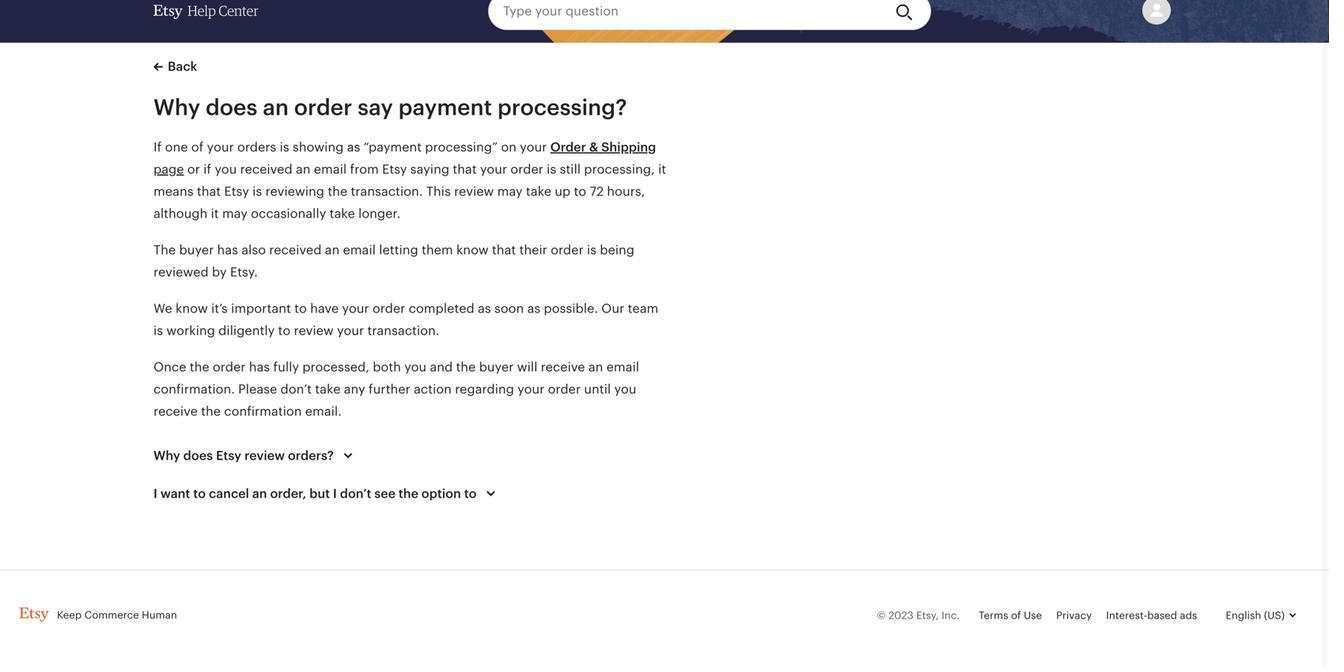 Task type: locate. For each thing, give the bounding box(es) containing it.
None search field
[[488, 0, 931, 30]]

1 vertical spatial receive
[[153, 404, 198, 419]]

2 horizontal spatial as
[[527, 301, 540, 316]]

cancel
[[209, 487, 249, 501]]

email inside or if you received an email from etsy saying that your order is still processing, it means that etsy is reviewing the transaction.
[[314, 162, 347, 176]]

1 vertical spatial email
[[343, 243, 376, 257]]

your down have
[[337, 324, 364, 338]]

to right want
[[193, 487, 206, 501]]

it
[[658, 162, 666, 176], [211, 206, 219, 221]]

this review may take up to 72 hours, although it may occasionally take longer.
[[153, 184, 645, 221]]

action
[[414, 382, 452, 396]]

1 vertical spatial may
[[222, 206, 248, 221]]

0 vertical spatial has
[[217, 243, 238, 257]]

0 horizontal spatial etsy image
[[19, 607, 49, 622]]

completed
[[409, 301, 474, 316]]

back link
[[153, 57, 197, 76]]

0 horizontal spatial may
[[222, 206, 248, 221]]

why
[[153, 95, 200, 120], [153, 449, 180, 463]]

you left 'and'
[[404, 360, 427, 374]]

1 vertical spatial received
[[269, 243, 322, 257]]

your
[[207, 140, 234, 154], [520, 140, 547, 154], [480, 162, 507, 176], [342, 301, 369, 316], [337, 324, 364, 338], [517, 382, 545, 396]]

our
[[601, 301, 624, 316]]

that down processing"
[[453, 162, 477, 176]]

don't left see
[[340, 487, 371, 501]]

0 vertical spatial may
[[497, 184, 523, 199]]

use
[[1024, 610, 1042, 621]]

your down the on
[[480, 162, 507, 176]]

help center link
[[153, 0, 258, 33]]

0 horizontal spatial you
[[215, 162, 237, 176]]

0 vertical spatial you
[[215, 162, 237, 176]]

1 horizontal spatial you
[[404, 360, 427, 374]]

1 why from the top
[[153, 95, 200, 120]]

1 horizontal spatial review
[[294, 324, 334, 338]]

don't down fully
[[280, 382, 312, 396]]

2 vertical spatial take
[[315, 382, 341, 396]]

see
[[374, 487, 396, 501]]

0 horizontal spatial has
[[217, 243, 238, 257]]

1 horizontal spatial has
[[249, 360, 270, 374]]

your inside "once the order has fully processed, both you and the buyer will receive an email confirmation. please don't take any further action regarding your order until you receive the confirmation email."
[[517, 382, 545, 396]]

that down if
[[197, 184, 221, 199]]

0 vertical spatial email
[[314, 162, 347, 176]]

0 horizontal spatial as
[[347, 140, 360, 154]]

know up working
[[176, 301, 208, 316]]

take left up
[[526, 184, 551, 199]]

it inside this review may take up to 72 hours, although it may occasionally take longer.
[[211, 206, 219, 221]]

does inside dropdown button
[[183, 449, 213, 463]]

once the order has fully processed, both you and the buyer will receive an email confirmation. please don't take any further action regarding your order until you receive the confirmation email.
[[153, 360, 639, 419]]

this
[[426, 184, 451, 199]]

center
[[219, 3, 258, 19]]

has up "by"
[[217, 243, 238, 257]]

is inside we know it's important to have your order completed as soon as possible. our team is working diligently to review your
[[153, 324, 163, 338]]

take left longer.
[[330, 206, 355, 221]]

2 horizontal spatial review
[[454, 184, 494, 199]]

fully
[[273, 360, 299, 374]]

why does etsy review orders?
[[153, 449, 334, 463]]

0 horizontal spatial that
[[197, 184, 221, 199]]

0 horizontal spatial buyer
[[179, 243, 214, 257]]

the buyer has also received an email letting them know that their order is being reviewed by etsy.
[[153, 243, 635, 279]]

buyer up reviewed
[[179, 243, 214, 257]]

or if you received an email from etsy saying that your order is still processing, it means that etsy is reviewing the transaction.
[[153, 162, 666, 199]]

0 vertical spatial etsy image
[[153, 5, 183, 19]]

the right reviewing
[[328, 184, 347, 199]]

0 horizontal spatial of
[[191, 140, 204, 154]]

although
[[153, 206, 208, 221]]

etsy down "payment
[[382, 162, 407, 176]]

of right one
[[191, 140, 204, 154]]

&
[[589, 140, 598, 154]]

saying
[[410, 162, 449, 176]]

does for etsy
[[183, 449, 213, 463]]

may down the on
[[497, 184, 523, 199]]

english
[[1226, 610, 1261, 621]]

1 vertical spatial don't
[[340, 487, 371, 501]]

does up want
[[183, 449, 213, 463]]

etsy inside why does etsy review orders? dropdown button
[[216, 449, 241, 463]]

1 horizontal spatial know
[[456, 243, 489, 257]]

of
[[191, 140, 204, 154], [1011, 610, 1021, 621]]

receive right will
[[541, 360, 585, 374]]

order up transaction
[[372, 301, 405, 316]]

that left their
[[492, 243, 516, 257]]

0 horizontal spatial know
[[176, 301, 208, 316]]

1 vertical spatial know
[[176, 301, 208, 316]]

privacy link
[[1056, 610, 1092, 621]]

an up until
[[588, 360, 603, 374]]

receive
[[541, 360, 585, 374], [153, 404, 198, 419]]

to inside this review may take up to 72 hours, although it may occasionally take longer.
[[574, 184, 586, 199]]

will
[[517, 360, 537, 374]]

0 vertical spatial receive
[[541, 360, 585, 374]]

© 2023 etsy, inc.
[[877, 610, 960, 621]]

of left use
[[1011, 610, 1021, 621]]

an inside dropdown button
[[252, 487, 267, 501]]

you inside or if you received an email from etsy saying that your order is still processing, it means that etsy is reviewing the transaction.
[[215, 162, 237, 176]]

the right 'and'
[[456, 360, 476, 374]]

2023
[[889, 610, 914, 621]]

received inside or if you received an email from etsy saying that your order is still processing, it means that etsy is reviewing the transaction.
[[240, 162, 292, 176]]

0 vertical spatial why
[[153, 95, 200, 120]]

is right orders
[[280, 140, 289, 154]]

2 vertical spatial review
[[244, 449, 285, 463]]

review right this
[[454, 184, 494, 199]]

1 vertical spatial it
[[211, 206, 219, 221]]

72
[[590, 184, 604, 199]]

i right but
[[333, 487, 337, 501]]

received
[[240, 162, 292, 176], [269, 243, 322, 257]]

know inside we know it's important to have your order completed as soon as possible. our team is working diligently to review your
[[176, 301, 208, 316]]

help center
[[187, 3, 258, 19]]

orders
[[237, 140, 276, 154]]

2 vertical spatial you
[[614, 382, 636, 396]]

0 vertical spatial it
[[658, 162, 666, 176]]

0 vertical spatial review
[[454, 184, 494, 199]]

0 vertical spatial received
[[240, 162, 292, 176]]

why up want
[[153, 449, 180, 463]]

0 horizontal spatial it
[[211, 206, 219, 221]]

email left letting
[[343, 243, 376, 257]]

© 2023 etsy, inc. link
[[877, 610, 960, 621]]

etsy down orders
[[224, 184, 249, 199]]

an down occasionally
[[325, 243, 340, 257]]

0 horizontal spatial i
[[153, 487, 157, 501]]

it inside or if you received an email from etsy saying that your order is still processing, it means that etsy is reviewing the transaction.
[[658, 162, 666, 176]]

as
[[347, 140, 360, 154], [478, 301, 491, 316], [527, 301, 540, 316]]

review
[[454, 184, 494, 199], [294, 324, 334, 338], [244, 449, 285, 463]]

may up also
[[222, 206, 248, 221]]

terms
[[979, 610, 1008, 621]]

1 vertical spatial has
[[249, 360, 270, 374]]

is left being
[[587, 243, 597, 257]]

is left reviewing
[[252, 184, 262, 199]]

0 vertical spatial that
[[453, 162, 477, 176]]

receive down confirmation.
[[153, 404, 198, 419]]

has
[[217, 243, 238, 257], [249, 360, 270, 374]]

0 vertical spatial don't
[[280, 382, 312, 396]]

0 vertical spatial of
[[191, 140, 204, 154]]

0 vertical spatial buyer
[[179, 243, 214, 257]]

why up one
[[153, 95, 200, 120]]

has inside the buyer has also received an email letting them know that their order is being reviewed by etsy.
[[217, 243, 238, 257]]

as left the soon at the left of the page
[[478, 301, 491, 316]]

why inside why does etsy review orders? dropdown button
[[153, 449, 180, 463]]

received down occasionally
[[269, 243, 322, 257]]

your down will
[[517, 382, 545, 396]]

important
[[231, 301, 291, 316]]

the inside i want to cancel an order, but i don't see the option to dropdown button
[[399, 487, 418, 501]]

keep commerce human
[[57, 609, 177, 621]]

you right until
[[614, 382, 636, 396]]

1 vertical spatial does
[[183, 449, 213, 463]]

is down we
[[153, 324, 163, 338]]

may
[[497, 184, 523, 199], [222, 206, 248, 221]]

2 i from the left
[[333, 487, 337, 501]]

1 horizontal spatial receive
[[541, 360, 585, 374]]

2 vertical spatial email
[[606, 360, 639, 374]]

the right see
[[399, 487, 418, 501]]

but
[[309, 487, 330, 501]]

know right them
[[456, 243, 489, 257]]

review down confirmation on the bottom left of page
[[244, 449, 285, 463]]

an inside or if you received an email from etsy saying that your order is still processing, it means that etsy is reviewing the transaction.
[[296, 162, 311, 176]]

want
[[160, 487, 190, 501]]

as up from
[[347, 140, 360, 154]]

email
[[314, 162, 347, 176], [343, 243, 376, 257], [606, 360, 639, 374]]

from
[[350, 162, 379, 176]]

buyer
[[179, 243, 214, 257], [479, 360, 514, 374]]

1 vertical spatial you
[[404, 360, 427, 374]]

to left have
[[294, 301, 307, 316]]

the inside or if you received an email from etsy saying that your order is still processing, it means that etsy is reviewing the transaction.
[[328, 184, 347, 199]]

it right processing,
[[658, 162, 666, 176]]

received inside the buyer has also received an email letting them know that their order is being reviewed by etsy.
[[269, 243, 322, 257]]

0 horizontal spatial review
[[244, 449, 285, 463]]

0 horizontal spatial don't
[[280, 382, 312, 396]]

1 vertical spatial why
[[153, 449, 180, 463]]

0 vertical spatial know
[[456, 243, 489, 257]]

0 vertical spatial does
[[206, 95, 257, 120]]

(us)
[[1264, 610, 1285, 621]]

it right although
[[211, 206, 219, 221]]

processing,
[[584, 162, 655, 176]]

email.
[[305, 404, 342, 419]]

etsy image left "help"
[[153, 5, 183, 19]]

received down orders
[[240, 162, 292, 176]]

your up if
[[207, 140, 234, 154]]

don't inside "once the order has fully processed, both you and the buyer will receive an email confirmation. please don't take any further action regarding your order until you receive the confirmation email."
[[280, 382, 312, 396]]

does up orders
[[206, 95, 257, 120]]

is
[[280, 140, 289, 154], [547, 162, 556, 176], [252, 184, 262, 199], [587, 243, 597, 257], [153, 324, 163, 338]]

review down have
[[294, 324, 334, 338]]

an left the order,
[[252, 487, 267, 501]]

order down the on
[[510, 162, 543, 176]]

1 horizontal spatial i
[[333, 487, 337, 501]]

1 horizontal spatial etsy image
[[153, 5, 183, 19]]

buyer up regarding
[[479, 360, 514, 374]]

email up until
[[606, 360, 639, 374]]

2 vertical spatial that
[[492, 243, 516, 257]]

2 horizontal spatial that
[[492, 243, 516, 257]]

is left the still
[[547, 162, 556, 176]]

an up reviewing
[[296, 162, 311, 176]]

longer.
[[358, 206, 401, 221]]

1 vertical spatial etsy image
[[19, 607, 49, 622]]

1 horizontal spatial don't
[[340, 487, 371, 501]]

1 vertical spatial buyer
[[479, 360, 514, 374]]

1 horizontal spatial of
[[1011, 610, 1021, 621]]

i want to cancel an order, but i don't see the option to
[[153, 487, 477, 501]]

2 horizontal spatial you
[[614, 382, 636, 396]]

©
[[877, 610, 886, 621]]

take up email.
[[315, 382, 341, 396]]

the
[[328, 184, 347, 199], [190, 360, 209, 374], [456, 360, 476, 374], [201, 404, 221, 419], [399, 487, 418, 501]]

processed,
[[302, 360, 369, 374]]

by
[[212, 265, 227, 279]]

email down showing
[[314, 162, 347, 176]]

as right the soon at the left of the page
[[527, 301, 540, 316]]

diligently
[[218, 324, 275, 338]]

i left want
[[153, 487, 157, 501]]

order up showing
[[294, 95, 352, 120]]

their
[[519, 243, 547, 257]]

etsy up the cancel
[[216, 449, 241, 463]]

etsy image
[[153, 5, 183, 19], [19, 607, 49, 622]]

has up the please
[[249, 360, 270, 374]]

order up the please
[[213, 360, 246, 374]]

also
[[241, 243, 266, 257]]

you right if
[[215, 162, 237, 176]]

1 horizontal spatial may
[[497, 184, 523, 199]]

of inside if one of your orders is showing as "payment processing" on your order & shipping page
[[191, 140, 204, 154]]

email inside the buyer has also received an email letting them know that their order is being reviewed by etsy.
[[343, 243, 376, 257]]

to left 72
[[574, 184, 586, 199]]

know
[[456, 243, 489, 257], [176, 301, 208, 316]]

if
[[203, 162, 211, 176]]

i
[[153, 487, 157, 501], [333, 487, 337, 501]]

1 vertical spatial review
[[294, 324, 334, 338]]

1 horizontal spatial as
[[478, 301, 491, 316]]

2 vertical spatial etsy
[[216, 449, 241, 463]]

letting
[[379, 243, 418, 257]]

etsy image left keep
[[19, 607, 49, 622]]

1 horizontal spatial buyer
[[479, 360, 514, 374]]

an
[[263, 95, 289, 120], [296, 162, 311, 176], [325, 243, 340, 257], [588, 360, 603, 374], [252, 487, 267, 501]]

2 why from the top
[[153, 449, 180, 463]]

1 i from the left
[[153, 487, 157, 501]]

1 horizontal spatial it
[[658, 162, 666, 176]]

that
[[453, 162, 477, 176], [197, 184, 221, 199], [492, 243, 516, 257]]

you
[[215, 162, 237, 176], [404, 360, 427, 374], [614, 382, 636, 396]]

order right their
[[551, 243, 584, 257]]



Task type: describe. For each thing, give the bounding box(es) containing it.
occasionally
[[251, 206, 326, 221]]

them
[[422, 243, 453, 257]]

we know it's important to have your order completed as soon as possible. our team is working diligently to review your
[[153, 301, 658, 338]]

on
[[501, 140, 517, 154]]

to right option
[[464, 487, 477, 501]]

back
[[168, 59, 197, 74]]

being
[[600, 243, 635, 257]]

working
[[166, 324, 215, 338]]

the
[[153, 243, 176, 257]]

review inside we know it's important to have your order completed as soon as possible. our team is working diligently to review your
[[294, 324, 334, 338]]

say
[[358, 95, 393, 120]]

order,
[[270, 487, 306, 501]]

1 vertical spatial take
[[330, 206, 355, 221]]

or
[[187, 162, 200, 176]]

confirmation
[[224, 404, 302, 419]]

reviewing
[[265, 184, 324, 199]]

an up orders
[[263, 95, 289, 120]]

the up confirmation.
[[190, 360, 209, 374]]

the down confirmation.
[[201, 404, 221, 419]]

means
[[153, 184, 193, 199]]

possible.
[[544, 301, 598, 316]]

page
[[153, 162, 184, 176]]

does for an
[[206, 95, 257, 120]]

email inside "once the order has fully processed, both you and the buyer will receive an email confirmation. please don't take any further action regarding your order until you receive the confirmation email."
[[606, 360, 639, 374]]

Type your question search field
[[488, 0, 883, 30]]

shipping
[[601, 140, 656, 154]]

orders?
[[288, 449, 334, 463]]

know inside the buyer has also received an email letting them know that their order is being reviewed by etsy.
[[456, 243, 489, 257]]

processing?
[[498, 95, 627, 120]]

order left until
[[548, 382, 581, 396]]

order inside we know it's important to have your order completed as soon as possible. our team is working diligently to review your
[[372, 301, 405, 316]]

until
[[584, 382, 611, 396]]

terms of use link
[[979, 610, 1042, 621]]

etsy image inside help center "link"
[[153, 5, 183, 19]]

take inside "once the order has fully processed, both you and the buyer will receive an email confirmation. please don't take any further action regarding your order until you receive the confirmation email."
[[315, 382, 341, 396]]

is inside the buyer has also received an email letting them know that their order is being reviewed by etsy.
[[587, 243, 597, 257]]

it's
[[211, 301, 228, 316]]

soon
[[494, 301, 524, 316]]

to down important
[[278, 324, 291, 338]]

why does etsy review orders? button
[[139, 437, 372, 475]]

transaction.
[[351, 184, 423, 199]]

if one of your orders is showing as "payment processing" on your order & shipping page
[[153, 140, 656, 176]]

an inside the buyer has also received an email letting them know that their order is being reviewed by etsy.
[[325, 243, 340, 257]]

english (us)
[[1226, 610, 1285, 621]]

one
[[165, 140, 188, 154]]

"payment
[[364, 140, 422, 154]]

we
[[153, 301, 172, 316]]

is inside if one of your orders is showing as "payment processing" on your order & shipping page
[[280, 140, 289, 154]]

english (us) button
[[1211, 597, 1310, 634]]

why for why does etsy review orders?
[[153, 449, 180, 463]]

why does an order say payment processing?
[[153, 95, 627, 120]]

if
[[153, 140, 162, 154]]

1 vertical spatial that
[[197, 184, 221, 199]]

buyer inside "once the order has fully processed, both you and the buyer will receive an email confirmation. please don't take any further action regarding your order until you receive the confirmation email."
[[479, 360, 514, 374]]

an inside "once the order has fully processed, both you and the buyer will receive an email confirmation. please don't take any further action regarding your order until you receive the confirmation email."
[[588, 360, 603, 374]]

1 vertical spatial of
[[1011, 610, 1021, 621]]

interest-based ads link
[[1106, 610, 1197, 621]]

0 vertical spatial etsy
[[382, 162, 407, 176]]

and
[[430, 360, 453, 374]]

ads
[[1180, 610, 1197, 621]]

showing
[[293, 140, 344, 154]]

.
[[436, 324, 439, 338]]

0 vertical spatial take
[[526, 184, 551, 199]]

has inside "once the order has fully processed, both you and the buyer will receive an email confirmation. please don't take any further action regarding your order until you receive the confirmation email."
[[249, 360, 270, 374]]

1 vertical spatial etsy
[[224, 184, 249, 199]]

still
[[560, 162, 581, 176]]

privacy
[[1056, 610, 1092, 621]]

that inside the buyer has also received an email letting them know that their order is being reviewed by etsy.
[[492, 243, 516, 257]]

transaction
[[367, 324, 436, 338]]

don't inside i want to cancel an order, but i don't see the option to dropdown button
[[340, 487, 371, 501]]

up
[[555, 184, 571, 199]]

i want to cancel an order, but i don't see the option to button
[[139, 475, 515, 513]]

0 horizontal spatial receive
[[153, 404, 198, 419]]

hours,
[[607, 184, 645, 199]]

order inside the buyer has also received an email letting them know that their order is being reviewed by etsy.
[[551, 243, 584, 257]]

1 horizontal spatial that
[[453, 162, 477, 176]]

order
[[550, 140, 586, 154]]

have
[[310, 301, 339, 316]]

why for why does an order say payment processing?
[[153, 95, 200, 120]]

etsy,
[[916, 610, 939, 621]]

keep
[[57, 609, 82, 621]]

buyer inside the buyer has also received an email letting them know that their order is being reviewed by etsy.
[[179, 243, 214, 257]]

review inside this review may take up to 72 hours, although it may occasionally take longer.
[[454, 184, 494, 199]]

your inside or if you received an email from etsy saying that your order is still processing, it means that etsy is reviewing the transaction.
[[480, 162, 507, 176]]

once
[[153, 360, 186, 374]]

based
[[1147, 610, 1177, 621]]

confirmation.
[[153, 382, 235, 396]]

payment
[[398, 95, 492, 120]]

please
[[238, 382, 277, 396]]

any
[[344, 382, 365, 396]]

your right the on
[[520, 140, 547, 154]]

option
[[421, 487, 461, 501]]

further
[[369, 382, 410, 396]]

review inside dropdown button
[[244, 449, 285, 463]]

interest-
[[1106, 610, 1147, 621]]

etsy.
[[230, 265, 258, 279]]

transaction .
[[367, 324, 443, 338]]

order inside or if you received an email from etsy saying that your order is still processing, it means that etsy is reviewing the transaction.
[[510, 162, 543, 176]]

as inside if one of your orders is showing as "payment processing" on your order & shipping page
[[347, 140, 360, 154]]

help
[[187, 3, 216, 19]]

terms of use
[[979, 610, 1042, 621]]

team
[[628, 301, 658, 316]]

both
[[373, 360, 401, 374]]

your right have
[[342, 301, 369, 316]]



Task type: vqa. For each thing, say whether or not it's contained in the screenshot.
already
no



